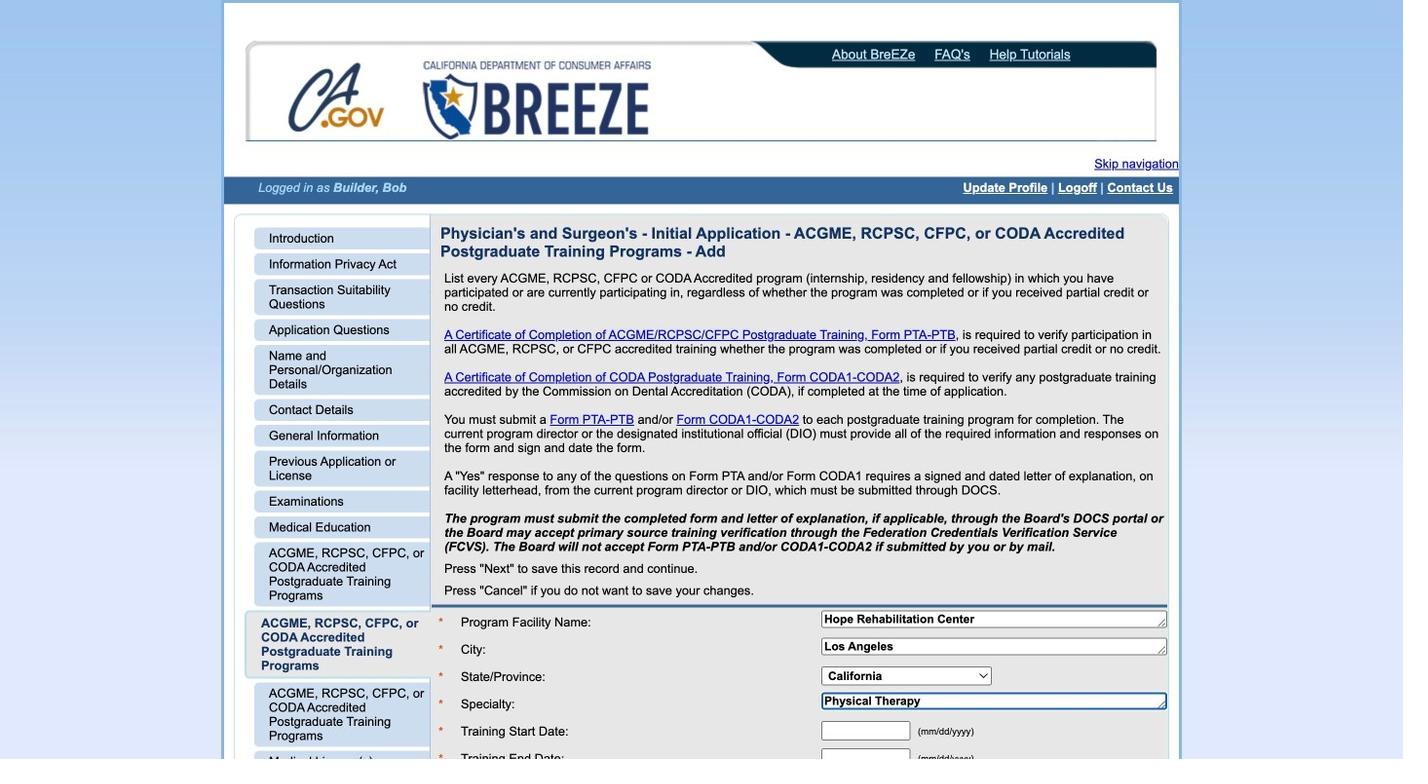 Task type: locate. For each thing, give the bounding box(es) containing it.
None text field
[[822, 721, 911, 741], [822, 748, 911, 759], [822, 721, 911, 741], [822, 748, 911, 759]]

None text field
[[822, 611, 1168, 628], [822, 638, 1168, 656], [822, 693, 1168, 710], [822, 611, 1168, 628], [822, 638, 1168, 656], [822, 693, 1168, 710]]

ca.gov image
[[288, 61, 387, 137]]



Task type: describe. For each thing, give the bounding box(es) containing it.
state of california breeze image
[[419, 61, 655, 139]]



